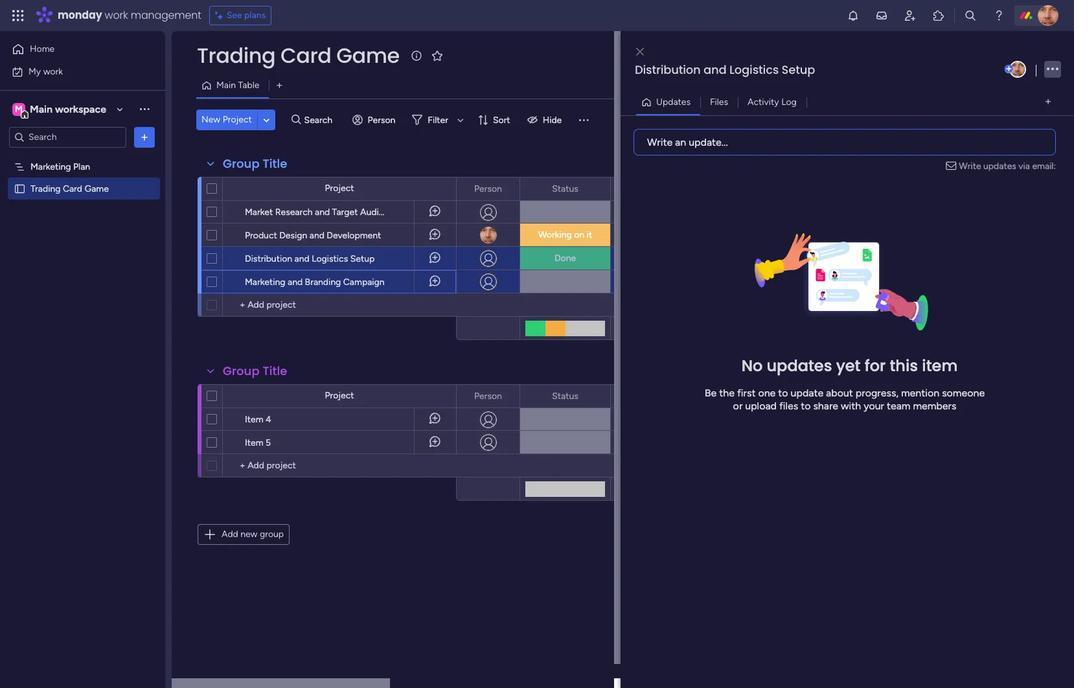 Task type: locate. For each thing, give the bounding box(es) containing it.
0 vertical spatial status field
[[549, 182, 582, 196]]

1 horizontal spatial updates
[[984, 160, 1016, 171]]

campaign
[[343, 277, 385, 288]]

0 vertical spatial distribution
[[635, 62, 701, 78]]

about
[[826, 387, 853, 399]]

distribution
[[635, 62, 701, 78], [245, 253, 292, 264]]

1 vertical spatial status field
[[549, 389, 582, 403]]

title down the angle down 'image'
[[263, 155, 287, 172]]

2 status from the top
[[552, 390, 578, 401]]

1 group title from the top
[[223, 155, 287, 172]]

0 vertical spatial group
[[223, 155, 260, 172]]

1 vertical spatial updates
[[767, 355, 832, 376]]

see
[[227, 10, 242, 21]]

work right monday
[[105, 8, 128, 23]]

1 vertical spatial write
[[959, 160, 981, 171]]

0 vertical spatial project
[[223, 114, 252, 125]]

trading card game down marketing plan
[[30, 183, 109, 194]]

audience
[[360, 207, 399, 218]]

0 vertical spatial game
[[336, 41, 400, 70]]

distribution and logistics setup
[[635, 62, 815, 78], [245, 253, 375, 264]]

see plans
[[227, 10, 266, 21]]

group title down the angle down 'image'
[[223, 155, 287, 172]]

1 vertical spatial status
[[552, 390, 578, 401]]

1 vertical spatial trading card game
[[30, 183, 109, 194]]

to up files
[[778, 387, 788, 399]]

workspace options image
[[138, 103, 151, 115]]

game
[[336, 41, 400, 70], [85, 183, 109, 194]]

setup up campaign
[[350, 253, 375, 264]]

1 vertical spatial work
[[43, 66, 63, 77]]

main table
[[216, 80, 259, 91]]

write for write an update...
[[647, 136, 673, 148]]

work
[[105, 8, 128, 23], [43, 66, 63, 77]]

0 horizontal spatial trading
[[30, 183, 61, 194]]

2 group title field from the top
[[220, 363, 291, 380]]

workspace image
[[12, 102, 25, 116]]

2 item from the top
[[245, 437, 263, 448]]

logistics up branding
[[312, 253, 348, 264]]

game left show board description image
[[336, 41, 400, 70]]

add view image
[[1046, 97, 1051, 107]]

activity
[[748, 96, 779, 107]]

write left an
[[647, 136, 673, 148]]

2 title from the top
[[263, 363, 287, 379]]

0 horizontal spatial card
[[63, 183, 82, 194]]

setup inside field
[[782, 62, 815, 78]]

distribution and logistics setup inside field
[[635, 62, 815, 78]]

distribution inside field
[[635, 62, 701, 78]]

1 vertical spatial card
[[63, 183, 82, 194]]

updates for write
[[984, 160, 1016, 171]]

0 vertical spatial to
[[778, 387, 788, 399]]

1 horizontal spatial write
[[959, 160, 981, 171]]

work inside button
[[43, 66, 63, 77]]

project for 1st status field from the top of the page
[[325, 183, 354, 194]]

distribution up updates button
[[635, 62, 701, 78]]

options image down workspace options icon
[[138, 131, 151, 144]]

1 vertical spatial project
[[325, 183, 354, 194]]

0 horizontal spatial setup
[[350, 253, 375, 264]]

1 vertical spatial setup
[[350, 253, 375, 264]]

Status field
[[549, 182, 582, 196], [549, 389, 582, 403]]

card
[[281, 41, 331, 70], [63, 183, 82, 194]]

updates button
[[636, 92, 700, 112]]

updates up update on the bottom right of page
[[767, 355, 832, 376]]

update...
[[689, 136, 728, 148]]

1 horizontal spatial distribution
[[635, 62, 701, 78]]

logistics up activity
[[730, 62, 779, 78]]

1 horizontal spatial distribution and logistics setup
[[635, 62, 815, 78]]

marketing plan
[[30, 161, 90, 172]]

this
[[890, 355, 918, 376]]

1 status from the top
[[552, 183, 578, 194]]

2 vertical spatial project
[[325, 390, 354, 401]]

distribution down "product" at the top left of page
[[245, 253, 292, 264]]

0 vertical spatial main
[[216, 80, 236, 91]]

main for main table
[[216, 80, 236, 91]]

main for main workspace
[[30, 103, 53, 115]]

table
[[238, 80, 259, 91]]

email:
[[1032, 160, 1056, 171]]

0 horizontal spatial main
[[30, 103, 53, 115]]

marketing and branding campaign
[[245, 277, 385, 288]]

item
[[245, 414, 263, 425], [245, 437, 263, 448]]

1 vertical spatial distribution
[[245, 253, 292, 264]]

person inside popup button
[[368, 114, 395, 125]]

0 horizontal spatial trading card game
[[30, 183, 109, 194]]

status
[[552, 183, 578, 194], [552, 390, 578, 401]]

1 vertical spatial trading
[[30, 183, 61, 194]]

share
[[813, 399, 838, 412]]

setup
[[782, 62, 815, 78], [350, 253, 375, 264]]

main inside button
[[216, 80, 236, 91]]

0 vertical spatial person field
[[471, 182, 505, 196]]

0 vertical spatial distribution and logistics setup
[[635, 62, 815, 78]]

0 horizontal spatial distribution and logistics setup
[[245, 253, 375, 264]]

trading up main table
[[197, 41, 275, 70]]

group up item 4
[[223, 363, 260, 379]]

card down the plan
[[63, 183, 82, 194]]

Trading Card Game field
[[194, 41, 403, 70]]

2 group title from the top
[[223, 363, 287, 379]]

1 vertical spatial title
[[263, 363, 287, 379]]

Person field
[[471, 182, 505, 196], [471, 389, 505, 403]]

group title up item 4
[[223, 363, 287, 379]]

group title
[[223, 155, 287, 172], [223, 363, 287, 379]]

Search in workspace field
[[27, 130, 108, 144]]

1 vertical spatial main
[[30, 103, 53, 115]]

working
[[538, 229, 572, 240]]

options image
[[1047, 61, 1059, 78], [138, 131, 151, 144]]

to down update on the bottom right of page
[[801, 399, 811, 412]]

1 group from the top
[[223, 155, 260, 172]]

analysis
[[401, 207, 434, 218]]

0 vertical spatial trading
[[197, 41, 275, 70]]

0 horizontal spatial updates
[[767, 355, 832, 376]]

group down "new project" button
[[223, 155, 260, 172]]

marketing
[[30, 161, 71, 172], [245, 277, 285, 288]]

0 vertical spatial group title field
[[220, 155, 291, 172]]

filter button
[[407, 109, 468, 130]]

5
[[266, 437, 271, 448]]

angle down image
[[263, 115, 270, 125]]

research
[[275, 207, 313, 218]]

write updates via email:
[[959, 160, 1056, 171]]

design
[[279, 230, 307, 241]]

work for monday
[[105, 8, 128, 23]]

1 horizontal spatial options image
[[1047, 61, 1059, 78]]

0 horizontal spatial logistics
[[312, 253, 348, 264]]

james peterson image
[[1038, 5, 1059, 26]]

0 vertical spatial status
[[552, 183, 578, 194]]

list box
[[0, 153, 165, 374]]

+ Add project text field
[[229, 297, 334, 313]]

notifications image
[[847, 9, 860, 22]]

1 vertical spatial group title field
[[220, 363, 291, 380]]

0 horizontal spatial options image
[[138, 131, 151, 144]]

updates left via
[[984, 160, 1016, 171]]

group title field down the angle down 'image'
[[220, 155, 291, 172]]

0 vertical spatial item
[[245, 414, 263, 425]]

Group Title field
[[220, 155, 291, 172], [220, 363, 291, 380]]

title up "4"
[[263, 363, 287, 379]]

0 horizontal spatial work
[[43, 66, 63, 77]]

and left target
[[315, 207, 330, 218]]

invite members image
[[904, 9, 917, 22]]

1 horizontal spatial setup
[[782, 62, 815, 78]]

menu image
[[577, 113, 590, 126]]

main inside 'workspace selection' element
[[30, 103, 53, 115]]

write left via
[[959, 160, 981, 171]]

trading card game up add view icon
[[197, 41, 400, 70]]

1 horizontal spatial main
[[216, 80, 236, 91]]

monday
[[58, 8, 102, 23]]

1 title from the top
[[263, 155, 287, 172]]

updates
[[656, 96, 691, 107]]

add to favorites image
[[431, 49, 444, 62]]

1 vertical spatial options image
[[138, 131, 151, 144]]

setup up log
[[782, 62, 815, 78]]

1 item from the top
[[245, 414, 263, 425]]

distribution and logistics setup down product design and development
[[245, 253, 375, 264]]

title
[[263, 155, 287, 172], [263, 363, 287, 379]]

0 vertical spatial card
[[281, 41, 331, 70]]

1 vertical spatial item
[[245, 437, 263, 448]]

options image up add view image
[[1047, 61, 1059, 78]]

project inside button
[[223, 114, 252, 125]]

trading right the public board image
[[30, 183, 61, 194]]

public board image
[[14, 182, 26, 195]]

hide button
[[522, 109, 570, 130]]

show board description image
[[409, 49, 424, 62]]

0 vertical spatial marketing
[[30, 161, 71, 172]]

work right the my
[[43, 66, 63, 77]]

marketing for marketing plan
[[30, 161, 71, 172]]

branding
[[305, 277, 341, 288]]

1 vertical spatial marketing
[[245, 277, 285, 288]]

v2 search image
[[291, 113, 301, 127]]

1 horizontal spatial trading card game
[[197, 41, 400, 70]]

the
[[719, 387, 735, 399]]

add view image
[[277, 81, 282, 90]]

write for write updates via email:
[[959, 160, 981, 171]]

main
[[216, 80, 236, 91], [30, 103, 53, 115]]

1 horizontal spatial marketing
[[245, 277, 285, 288]]

item left 5
[[245, 437, 263, 448]]

1 vertical spatial game
[[85, 183, 109, 194]]

someone
[[942, 387, 985, 399]]

trading
[[197, 41, 275, 70], [30, 183, 61, 194]]

trading card game
[[197, 41, 400, 70], [30, 183, 109, 194]]

distribution and logistics setup up files
[[635, 62, 815, 78]]

0 horizontal spatial game
[[85, 183, 109, 194]]

log
[[781, 96, 797, 107]]

game down the plan
[[85, 183, 109, 194]]

title for group title field related to first status field from the bottom
[[263, 363, 287, 379]]

person
[[368, 114, 395, 125], [474, 183, 502, 194], [474, 390, 502, 401]]

group title field up item 4
[[220, 363, 291, 380]]

sort button
[[472, 109, 518, 130]]

and up + add project text field at left
[[288, 277, 303, 288]]

activity log
[[748, 96, 797, 107]]

status for 1st status field from the top of the page
[[552, 183, 578, 194]]

marketing up + add project text field at left
[[245, 277, 285, 288]]

0 vertical spatial person
[[368, 114, 395, 125]]

0 horizontal spatial marketing
[[30, 161, 71, 172]]

and up files
[[704, 62, 727, 78]]

updates
[[984, 160, 1016, 171], [767, 355, 832, 376]]

1 horizontal spatial logistics
[[730, 62, 779, 78]]

and
[[704, 62, 727, 78], [315, 207, 330, 218], [310, 230, 325, 241], [295, 253, 310, 264], [288, 277, 303, 288]]

one
[[758, 387, 776, 399]]

to
[[778, 387, 788, 399], [801, 399, 811, 412]]

write an update... button
[[634, 129, 1056, 155]]

1 group title field from the top
[[220, 155, 291, 172]]

write inside button
[[647, 136, 673, 148]]

1 vertical spatial group
[[223, 363, 260, 379]]

marketing left the plan
[[30, 161, 71, 172]]

group
[[223, 155, 260, 172], [223, 363, 260, 379]]

0 horizontal spatial write
[[647, 136, 673, 148]]

list box containing marketing plan
[[0, 153, 165, 374]]

1 person field from the top
[[471, 182, 505, 196]]

plans
[[244, 10, 266, 21]]

0 vertical spatial updates
[[984, 160, 1016, 171]]

0 vertical spatial logistics
[[730, 62, 779, 78]]

1 horizontal spatial trading
[[197, 41, 275, 70]]

item left "4"
[[245, 414, 263, 425]]

write
[[647, 136, 673, 148], [959, 160, 981, 171]]

main left table at the top of page
[[216, 80, 236, 91]]

0 vertical spatial write
[[647, 136, 673, 148]]

select product image
[[12, 9, 25, 22]]

item for item 4
[[245, 414, 263, 425]]

1 vertical spatial person field
[[471, 389, 505, 403]]

0 vertical spatial work
[[105, 8, 128, 23]]

0 vertical spatial setup
[[782, 62, 815, 78]]

group title for group title field corresponding to 1st status field from the top of the page
[[223, 155, 287, 172]]

logistics inside field
[[730, 62, 779, 78]]

files button
[[700, 92, 738, 112]]

new project
[[201, 114, 252, 125]]

1 vertical spatial group title
[[223, 363, 287, 379]]

market research and target audience analysis
[[245, 207, 434, 218]]

0 vertical spatial title
[[263, 155, 287, 172]]

main right 'workspace' icon on the left top of the page
[[30, 103, 53, 115]]

0 horizontal spatial to
[[778, 387, 788, 399]]

hide
[[543, 114, 562, 125]]

add new group
[[222, 529, 284, 540]]

1 horizontal spatial to
[[801, 399, 811, 412]]

my work button
[[8, 61, 139, 82]]

1 horizontal spatial work
[[105, 8, 128, 23]]

card up add view icon
[[281, 41, 331, 70]]

project
[[223, 114, 252, 125], [325, 183, 354, 194], [325, 390, 354, 401]]

0 vertical spatial group title
[[223, 155, 287, 172]]

option
[[0, 155, 165, 157]]

status for first status field from the bottom
[[552, 390, 578, 401]]

logistics
[[730, 62, 779, 78], [312, 253, 348, 264]]



Task type: vqa. For each thing, say whether or not it's contained in the screenshot.
1st status "field" from the bottom
yes



Task type: describe. For each thing, give the bounding box(es) containing it.
mention
[[901, 387, 940, 399]]

2 group from the top
[[223, 363, 260, 379]]

be the first one to update about progress, mention someone or upload files to share with your team members
[[705, 387, 985, 412]]

+ Add project text field
[[229, 458, 334, 474]]

market
[[245, 207, 273, 218]]

add new group button
[[198, 524, 290, 545]]

target
[[332, 207, 358, 218]]

be
[[705, 387, 717, 399]]

work for my
[[43, 66, 63, 77]]

Search field
[[301, 111, 340, 129]]

and right design
[[310, 230, 325, 241]]

main table button
[[196, 75, 269, 96]]

item for item 5
[[245, 437, 263, 448]]

yet
[[836, 355, 861, 376]]

filter
[[428, 114, 448, 125]]

and inside field
[[704, 62, 727, 78]]

1 status field from the top
[[549, 182, 582, 196]]

updates for no
[[767, 355, 832, 376]]

1 horizontal spatial card
[[281, 41, 331, 70]]

home
[[30, 43, 55, 54]]

group title for group title field related to first status field from the bottom
[[223, 363, 287, 379]]

project for first status field from the bottom
[[325, 390, 354, 401]]

upload
[[745, 399, 777, 412]]

home button
[[8, 39, 139, 60]]

dapulse addbtn image
[[1005, 65, 1013, 73]]

working on it
[[538, 229, 592, 240]]

search everything image
[[964, 9, 977, 22]]

marketing for marketing and branding campaign
[[245, 277, 285, 288]]

no updates yet for this item
[[742, 355, 958, 376]]

1 vertical spatial logistics
[[312, 253, 348, 264]]

for
[[865, 355, 886, 376]]

Distribution and Logistics Setup field
[[632, 62, 1002, 78]]

on
[[574, 229, 584, 240]]

files
[[779, 399, 798, 412]]

2 status field from the top
[[549, 389, 582, 403]]

arrow down image
[[453, 112, 468, 128]]

it
[[587, 229, 592, 240]]

group title field for first status field from the bottom
[[220, 363, 291, 380]]

james peterson image
[[1009, 61, 1026, 78]]

1 horizontal spatial game
[[336, 41, 400, 70]]

title for group title field corresponding to 1st status field from the top of the page
[[263, 155, 287, 172]]

no
[[742, 355, 763, 376]]

my
[[29, 66, 41, 77]]

2 person field from the top
[[471, 389, 505, 403]]

2 vertical spatial person
[[474, 390, 502, 401]]

dapulse drag 2 image
[[623, 345, 627, 360]]

1 vertical spatial to
[[801, 399, 811, 412]]

inbox image
[[875, 9, 888, 22]]

envelope o image
[[946, 159, 959, 173]]

progress,
[[856, 387, 899, 399]]

monday work management
[[58, 8, 201, 23]]

0 vertical spatial trading card game
[[197, 41, 400, 70]]

product design and development
[[245, 230, 381, 241]]

via
[[1019, 160, 1030, 171]]

done
[[555, 253, 576, 264]]

add
[[222, 529, 238, 540]]

team
[[887, 399, 911, 412]]

1 vertical spatial distribution and logistics setup
[[245, 253, 375, 264]]

with
[[841, 399, 861, 412]]

1 vertical spatial person
[[474, 183, 502, 194]]

workspace
[[55, 103, 106, 115]]

new project button
[[196, 109, 257, 130]]

members
[[913, 399, 957, 412]]

see plans button
[[209, 6, 272, 25]]

management
[[131, 8, 201, 23]]

new
[[241, 529, 258, 540]]

group title field for 1st status field from the top of the page
[[220, 155, 291, 172]]

plan
[[73, 161, 90, 172]]

my work
[[29, 66, 63, 77]]

item
[[922, 355, 958, 376]]

development
[[327, 230, 381, 241]]

m
[[15, 103, 23, 114]]

an
[[675, 136, 686, 148]]

person button
[[347, 109, 403, 130]]

group
[[260, 529, 284, 540]]

item 4
[[245, 414, 271, 425]]

and down design
[[295, 253, 310, 264]]

new
[[201, 114, 220, 125]]

sort
[[493, 114, 510, 125]]

4
[[266, 414, 271, 425]]

workspace selection element
[[12, 101, 108, 118]]

your
[[864, 399, 884, 412]]

apps image
[[932, 9, 945, 22]]

activity log button
[[738, 92, 806, 112]]

item 5
[[245, 437, 271, 448]]

0 horizontal spatial distribution
[[245, 253, 292, 264]]

write an update...
[[647, 136, 728, 148]]

close image
[[636, 47, 644, 57]]

0 vertical spatial options image
[[1047, 61, 1059, 78]]

main workspace
[[30, 103, 106, 115]]

or
[[733, 399, 743, 412]]

help image
[[993, 9, 1006, 22]]

update
[[791, 387, 824, 399]]

first
[[737, 387, 756, 399]]

product
[[245, 230, 277, 241]]

files
[[710, 96, 728, 107]]



